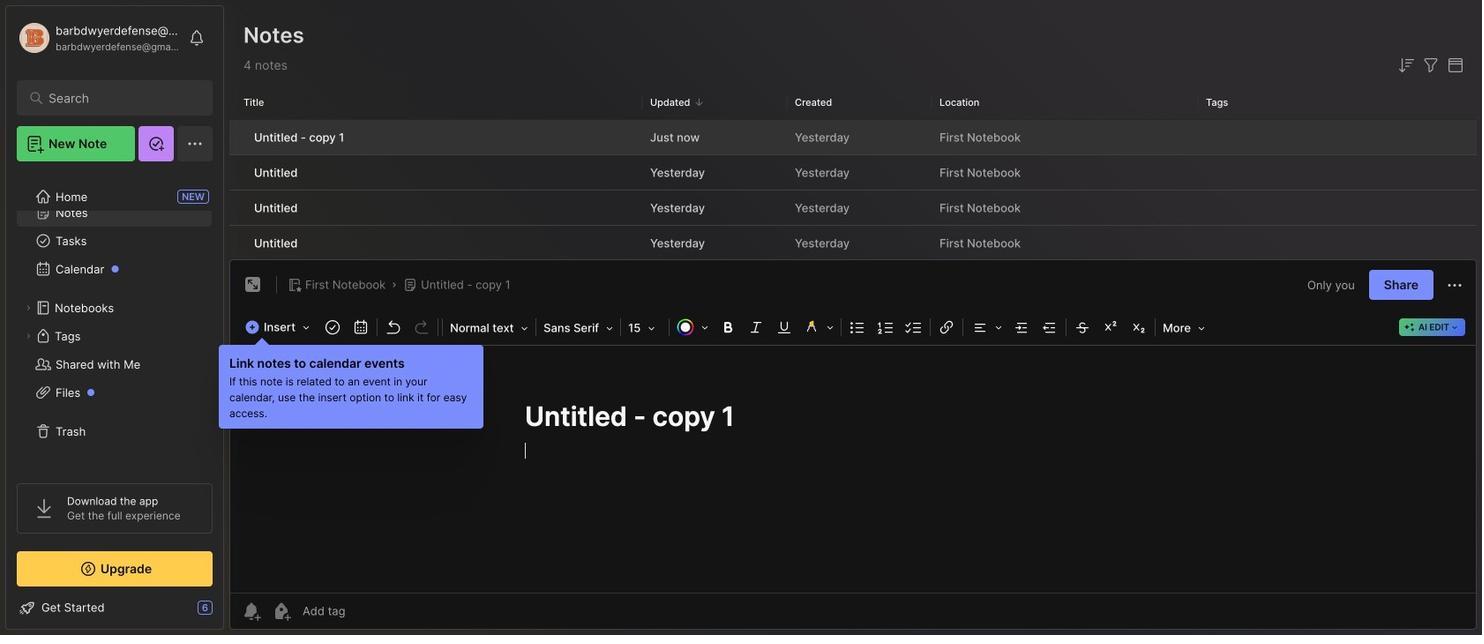 Task type: locate. For each thing, give the bounding box(es) containing it.
task image
[[320, 315, 345, 340]]

insert link image
[[935, 315, 959, 340]]

numbered list image
[[874, 315, 898, 340]]

outdent image
[[1038, 315, 1062, 340]]

tree
[[6, 170, 223, 468]]

underline image
[[772, 315, 797, 340]]

undo image
[[381, 315, 406, 340]]

checklist image
[[902, 315, 927, 340]]

subscript image
[[1127, 315, 1152, 340]]

strikethrough image
[[1070, 315, 1095, 340]]

italic image
[[744, 315, 769, 340]]

more image
[[1158, 316, 1211, 339]]

row group
[[229, 120, 1477, 262]]

highlight image
[[799, 315, 839, 340]]

none search field inside main 'element'
[[49, 87, 189, 109]]

calendar event image
[[349, 315, 373, 340]]

heading level image
[[445, 316, 534, 339]]

superscript image
[[1099, 315, 1123, 340]]

tree inside main 'element'
[[6, 170, 223, 468]]

None search field
[[49, 87, 189, 109]]

insert image
[[241, 316, 319, 339]]

expand note image
[[243, 274, 264, 296]]



Task type: describe. For each thing, give the bounding box(es) containing it.
bold image
[[716, 315, 740, 340]]

font size image
[[623, 316, 667, 339]]

alignment image
[[965, 315, 1008, 340]]

font color image
[[672, 315, 714, 340]]

Search text field
[[49, 90, 189, 107]]

add tag image
[[271, 601, 292, 622]]

expand tags image
[[23, 331, 34, 341]]

expand notebooks image
[[23, 303, 34, 313]]

main element
[[0, 0, 229, 635]]

add a reminder image
[[241, 601, 262, 622]]

Note Editor text field
[[230, 345, 1476, 593]]

bulleted list image
[[845, 315, 870, 340]]

indent image
[[1010, 315, 1034, 340]]

note window element
[[229, 259, 1477, 630]]

font family image
[[538, 316, 619, 339]]



Task type: vqa. For each thing, say whether or not it's contained in the screenshot.
tree
yes



